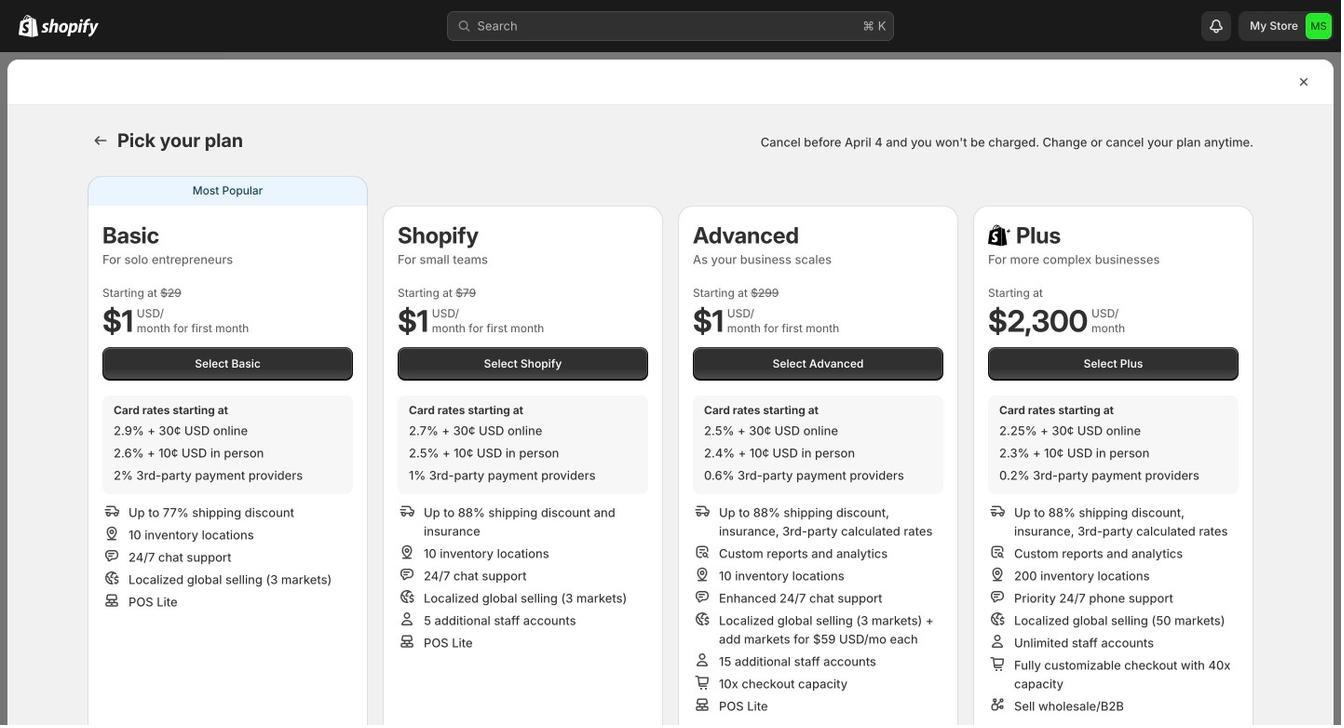 Task type: vqa. For each thing, say whether or not it's contained in the screenshot.
My Store image
yes



Task type: locate. For each thing, give the bounding box(es) containing it.
settings dialog
[[7, 60, 1334, 726]]

shopify image
[[19, 15, 38, 37], [41, 18, 99, 37]]

0 horizontal spatial shopify image
[[19, 15, 38, 37]]



Task type: describe. For each thing, give the bounding box(es) containing it.
1 horizontal spatial shopify image
[[41, 18, 99, 37]]

my store image
[[1306, 13, 1332, 39]]



